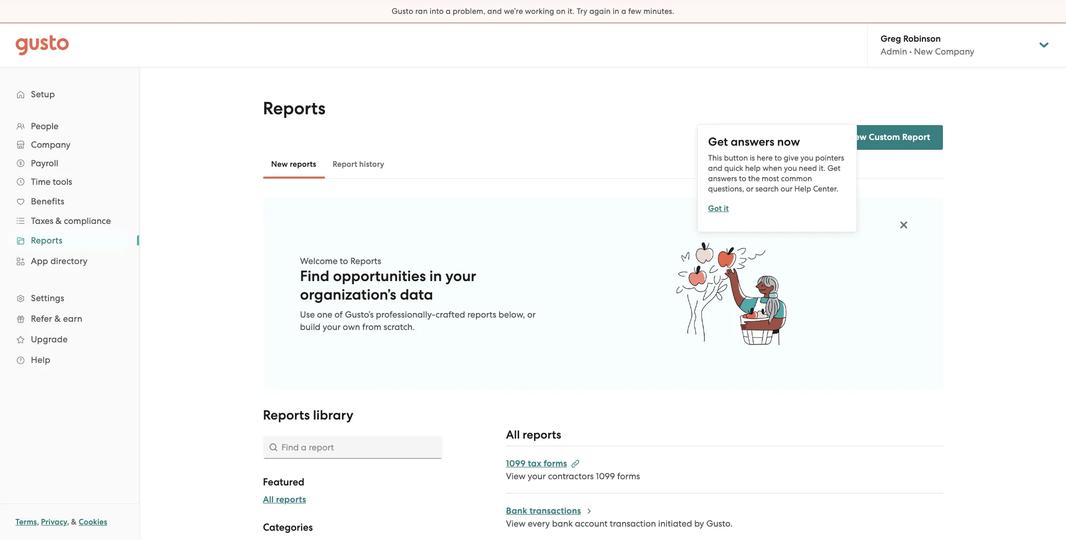 Task type: describe. For each thing, give the bounding box(es) containing it.
1099 tax forms link
[[506, 459, 580, 469]]

admin
[[881, 46, 908, 57]]

view your contractors 1099 forms
[[506, 472, 640, 482]]

earn
[[63, 314, 82, 324]]

one
[[317, 310, 333, 320]]

is
[[750, 153, 755, 163]]

questions,
[[709, 184, 745, 194]]

now
[[778, 135, 801, 149]]

working
[[525, 7, 555, 16]]

1 horizontal spatial in
[[613, 7, 620, 16]]

initiated
[[659, 519, 693, 529]]

reports inside button
[[276, 495, 306, 506]]

tax
[[528, 459, 542, 469]]

library
[[313, 408, 354, 424]]

your inside welcome to reports find opportunities in your organization's data
[[446, 267, 477, 286]]

below,
[[499, 310, 526, 320]]

0 horizontal spatial you
[[785, 164, 798, 173]]

again
[[590, 7, 611, 16]]

every
[[528, 519, 550, 529]]

taxes
[[31, 216, 53, 226]]

few
[[629, 7, 642, 16]]

your inside use one of gusto's professionally-crafted reports below, or build your own from scratch.
[[323, 322, 341, 332]]

2 vertical spatial your
[[528, 472, 546, 482]]

0 horizontal spatial all reports
[[263, 495, 306, 506]]

try
[[577, 7, 588, 16]]

0 horizontal spatial get
[[709, 135, 728, 149]]

app
[[31, 256, 48, 266]]

upgrade link
[[10, 330, 129, 349]]

from
[[363, 322, 382, 332]]

refer & earn link
[[10, 310, 129, 328]]

opportunities
[[333, 267, 426, 286]]

new reports
[[271, 160, 316, 169]]

account
[[575, 519, 608, 529]]

get answers now this button is here to give you pointers and quick help when you need it. get answers to the most common questions, or search our help center.
[[709, 135, 845, 194]]

our
[[781, 184, 793, 194]]

2 , from the left
[[67, 518, 69, 527]]

1 vertical spatial forms
[[618, 472, 640, 482]]

got it
[[709, 204, 729, 213]]

1 , from the left
[[37, 518, 39, 527]]

settings link
[[10, 289, 129, 308]]

robinson
[[904, 33, 941, 44]]

history
[[360, 160, 385, 169]]

on
[[557, 7, 566, 16]]

pointers
[[816, 153, 845, 163]]

reports link
[[10, 231, 129, 250]]

directory
[[50, 256, 88, 266]]

time tools
[[31, 177, 72, 187]]

it
[[724, 204, 729, 213]]

or inside use one of gusto's professionally-crafted reports below, or build your own from scratch.
[[528, 310, 536, 320]]

Report Search bar field
[[263, 437, 442, 459]]

of
[[335, 310, 343, 320]]

transaction
[[610, 519, 656, 529]]

greg robinson admin • new company
[[881, 33, 975, 57]]

tools
[[53, 177, 72, 187]]

0 vertical spatial answers
[[731, 135, 775, 149]]

terms link
[[15, 518, 37, 527]]

professionally-
[[376, 310, 436, 320]]

when
[[763, 164, 783, 173]]

use one of gusto's professionally-crafted reports below, or build your own from scratch.
[[300, 310, 536, 332]]

1 a from the left
[[446, 7, 451, 16]]

new custom report
[[848, 132, 931, 143]]

view every bank account transaction initiated by gusto.
[[506, 519, 733, 529]]

gusto.
[[707, 519, 733, 529]]

minutes.
[[644, 7, 675, 16]]

gusto navigation element
[[0, 68, 139, 387]]

0 vertical spatial it.
[[568, 7, 575, 16]]

privacy
[[41, 518, 67, 527]]

button
[[724, 153, 748, 163]]

organization's
[[300, 286, 397, 304]]

& for compliance
[[56, 216, 62, 226]]

custom
[[869, 132, 901, 143]]

bank transactions
[[506, 506, 581, 517]]

time tools button
[[10, 173, 129, 191]]

most
[[762, 174, 780, 183]]

1 vertical spatial 1099
[[596, 472, 616, 482]]

contractors
[[548, 472, 594, 482]]

to inside welcome to reports find opportunities in your organization's data
[[340, 256, 348, 266]]

time
[[31, 177, 51, 187]]

taxes & compliance
[[31, 216, 111, 226]]

0 horizontal spatial forms
[[544, 459, 568, 469]]

help inside gusto navigation element
[[31, 355, 50, 365]]

•
[[910, 46, 913, 57]]

1099 tax forms
[[506, 459, 568, 469]]

faqs
[[790, 132, 811, 143]]

reports inside welcome to reports find opportunities in your organization's data
[[351, 256, 381, 266]]

view for bank transactions
[[506, 519, 526, 529]]

1 horizontal spatial all
[[506, 428, 520, 442]]

all reports button
[[263, 494, 306, 507]]

we're
[[504, 7, 523, 16]]

got
[[709, 204, 722, 213]]

center.
[[814, 184, 839, 194]]

list containing people
[[0, 117, 139, 371]]



Task type: locate. For each thing, give the bounding box(es) containing it.
report
[[903, 132, 931, 143], [333, 160, 358, 169]]

new for new reports
[[271, 160, 288, 169]]

reports
[[290, 160, 316, 169], [468, 310, 497, 320], [523, 428, 562, 442], [276, 495, 306, 506]]

or right below,
[[528, 310, 536, 320]]

1099 left tax
[[506, 459, 526, 469]]

you up need
[[801, 153, 814, 163]]

reports inside list
[[31, 236, 63, 246]]

new custom report link
[[823, 125, 943, 150]]

2 horizontal spatial to
[[775, 153, 782, 163]]

setup
[[31, 89, 55, 99]]

0 vertical spatial 1099
[[506, 459, 526, 469]]

it.
[[568, 7, 575, 16], [819, 164, 826, 173]]

and left we're at top
[[488, 7, 502, 16]]

2 view from the top
[[506, 519, 526, 529]]

your down one
[[323, 322, 341, 332]]

1 horizontal spatial you
[[801, 153, 814, 163]]

company inside dropdown button
[[31, 140, 70, 150]]

all reports
[[506, 428, 562, 442], [263, 495, 306, 506]]

answers up questions,
[[709, 174, 738, 183]]

1 horizontal spatial ,
[[67, 518, 69, 527]]

0 vertical spatial report
[[903, 132, 931, 143]]

1 vertical spatial report
[[333, 160, 358, 169]]

to
[[775, 153, 782, 163], [740, 174, 747, 183], [340, 256, 348, 266]]

reports library
[[263, 408, 354, 424]]

cookies button
[[79, 516, 107, 529]]

company button
[[10, 136, 129, 154]]

help
[[795, 184, 812, 194], [31, 355, 50, 365]]

your up crafted
[[446, 267, 477, 286]]

setup link
[[10, 85, 129, 104]]

1 vertical spatial all
[[263, 495, 274, 506]]

search
[[756, 184, 779, 194]]

& right taxes
[[56, 216, 62, 226]]

1 horizontal spatial to
[[740, 174, 747, 183]]

0 horizontal spatial and
[[488, 7, 502, 16]]

2 vertical spatial &
[[71, 518, 77, 527]]

new for new custom report
[[848, 132, 867, 143]]

a
[[446, 7, 451, 16], [622, 7, 627, 16]]

cookies
[[79, 518, 107, 527]]

1 horizontal spatial a
[[622, 7, 627, 16]]

, left privacy
[[37, 518, 39, 527]]

build
[[300, 322, 321, 332]]

1 vertical spatial help
[[31, 355, 50, 365]]

, left the cookies button
[[67, 518, 69, 527]]

to right welcome
[[340, 256, 348, 266]]

to up when
[[775, 153, 782, 163]]

0 vertical spatial or
[[747, 184, 754, 194]]

report history button
[[325, 152, 393, 177]]

help inside get answers now this button is here to give you pointers and quick help when you need it. get answers to the most common questions, or search our help center.
[[795, 184, 812, 194]]

1099 right contractors at bottom
[[596, 472, 616, 482]]

bank
[[552, 519, 573, 529]]

company
[[936, 46, 975, 57], [31, 140, 70, 150]]

help down 'upgrade'
[[31, 355, 50, 365]]

0 horizontal spatial company
[[31, 140, 70, 150]]

1 horizontal spatial or
[[747, 184, 754, 194]]

payroll button
[[10, 154, 129, 173]]

all inside button
[[263, 495, 274, 506]]

reports inside use one of gusto's professionally-crafted reports below, or build your own from scratch.
[[468, 310, 497, 320]]

1 view from the top
[[506, 472, 526, 482]]

0 vertical spatial &
[[56, 216, 62, 226]]

new inside new custom report link
[[848, 132, 867, 143]]

1 horizontal spatial all reports
[[506, 428, 562, 442]]

view down bank
[[506, 519, 526, 529]]

refer
[[31, 314, 52, 324]]

your down 1099 tax forms on the bottom of the page
[[528, 472, 546, 482]]

app directory
[[31, 256, 88, 266]]

get down pointers
[[828, 164, 841, 173]]

1 vertical spatial get
[[828, 164, 841, 173]]

it. right on
[[568, 7, 575, 16]]

1 vertical spatial view
[[506, 519, 526, 529]]

& left "cookies" at the left of the page
[[71, 518, 77, 527]]

1 vertical spatial in
[[430, 267, 442, 286]]

1 horizontal spatial company
[[936, 46, 975, 57]]

1 horizontal spatial and
[[709, 164, 723, 173]]

home image
[[15, 35, 69, 55]]

list
[[0, 117, 139, 371]]

0 vertical spatial company
[[936, 46, 975, 57]]

new reports button
[[263, 152, 325, 177]]

1 vertical spatial all reports
[[263, 495, 306, 506]]

view down 1099 tax forms on the bottom of the page
[[506, 472, 526, 482]]

,
[[37, 518, 39, 527], [67, 518, 69, 527]]

data
[[400, 286, 433, 304]]

company inside greg robinson admin • new company
[[936, 46, 975, 57]]

help link
[[10, 351, 129, 370]]

0 horizontal spatial 1099
[[506, 459, 526, 469]]

reports inside button
[[290, 160, 316, 169]]

people button
[[10, 117, 129, 136]]

problem,
[[453, 7, 486, 16]]

1 vertical spatial company
[[31, 140, 70, 150]]

1 horizontal spatial your
[[446, 267, 477, 286]]

1 horizontal spatial report
[[903, 132, 931, 143]]

1 horizontal spatial help
[[795, 184, 812, 194]]

0 horizontal spatial in
[[430, 267, 442, 286]]

report right custom on the right of the page
[[903, 132, 931, 143]]

bank transactions link
[[506, 506, 594, 517]]

reports tab list
[[263, 150, 943, 179]]

and inside get answers now this button is here to give you pointers and quick help when you need it. get answers to the most common questions, or search our help center.
[[709, 164, 723, 173]]

0 horizontal spatial a
[[446, 7, 451, 16]]

in inside welcome to reports find opportunities in your organization's data
[[430, 267, 442, 286]]

all reports down featured
[[263, 495, 306, 506]]

common
[[782, 174, 813, 183]]

report left the history
[[333, 160, 358, 169]]

view for 1099 tax forms
[[506, 472, 526, 482]]

1 horizontal spatial it.
[[819, 164, 826, 173]]

or inside get answers now this button is here to give you pointers and quick help when you need it. get answers to the most common questions, or search our help center.
[[747, 184, 754, 194]]

all reports up tax
[[506, 428, 562, 442]]

or
[[747, 184, 754, 194], [528, 310, 536, 320]]

ran
[[416, 7, 428, 16]]

gusto's
[[345, 310, 374, 320]]

benefits link
[[10, 192, 129, 211]]

terms
[[15, 518, 37, 527]]

0 horizontal spatial help
[[31, 355, 50, 365]]

refer & earn
[[31, 314, 82, 324]]

& left 'earn'
[[54, 314, 61, 324]]

answers up is
[[731, 135, 775, 149]]

quick
[[725, 164, 744, 173]]

0 horizontal spatial all
[[263, 495, 274, 506]]

in right again
[[613, 7, 620, 16]]

1 vertical spatial and
[[709, 164, 723, 173]]

all down featured
[[263, 495, 274, 506]]

& for earn
[[54, 314, 61, 324]]

app directory link
[[10, 252, 129, 271]]

this
[[709, 153, 723, 163]]

1 vertical spatial answers
[[709, 174, 738, 183]]

1 vertical spatial &
[[54, 314, 61, 324]]

0 vertical spatial view
[[506, 472, 526, 482]]

0 horizontal spatial new
[[271, 160, 288, 169]]

new
[[915, 46, 933, 57], [848, 132, 867, 143], [271, 160, 288, 169]]

0 vertical spatial all reports
[[506, 428, 562, 442]]

people
[[31, 121, 59, 131]]

0 vertical spatial you
[[801, 153, 814, 163]]

1 horizontal spatial 1099
[[596, 472, 616, 482]]

0 horizontal spatial it.
[[568, 7, 575, 16]]

categories
[[263, 522, 313, 534]]

the
[[749, 174, 760, 183]]

here
[[757, 153, 773, 163]]

report history
[[333, 160, 385, 169]]

you down give
[[785, 164, 798, 173]]

0 vertical spatial and
[[488, 7, 502, 16]]

into
[[430, 7, 444, 16]]

0 vertical spatial all
[[506, 428, 520, 442]]

forms up transaction on the bottom of the page
[[618, 472, 640, 482]]

you
[[801, 153, 814, 163], [785, 164, 798, 173]]

or down the
[[747, 184, 754, 194]]

& inside dropdown button
[[56, 216, 62, 226]]

0 vertical spatial forms
[[544, 459, 568, 469]]

help down "common" at the top right
[[795, 184, 812, 194]]

2 vertical spatial new
[[271, 160, 288, 169]]

by
[[695, 519, 705, 529]]

forms
[[544, 459, 568, 469], [618, 472, 640, 482]]

scratch.
[[384, 322, 415, 332]]

0 vertical spatial get
[[709, 135, 728, 149]]

0 vertical spatial to
[[775, 153, 782, 163]]

1 horizontal spatial new
[[848, 132, 867, 143]]

1 horizontal spatial get
[[828, 164, 841, 173]]

new inside new reports button
[[271, 160, 288, 169]]

0 horizontal spatial ,
[[37, 518, 39, 527]]

get
[[709, 135, 728, 149], [828, 164, 841, 173]]

own
[[343, 322, 360, 332]]

a left few
[[622, 7, 627, 16]]

forms up contractors at bottom
[[544, 459, 568, 469]]

use
[[300, 310, 315, 320]]

it. down pointers
[[819, 164, 826, 173]]

company down robinson
[[936, 46, 975, 57]]

0 horizontal spatial report
[[333, 160, 358, 169]]

1 vertical spatial new
[[848, 132, 867, 143]]

0 vertical spatial help
[[795, 184, 812, 194]]

company down people
[[31, 140, 70, 150]]

to left the
[[740, 174, 747, 183]]

in up data
[[430, 267, 442, 286]]

terms , privacy , & cookies
[[15, 518, 107, 527]]

0 horizontal spatial your
[[323, 322, 341, 332]]

a right 'into'
[[446, 7, 451, 16]]

gusto
[[392, 7, 414, 16]]

0 horizontal spatial or
[[528, 310, 536, 320]]

0 vertical spatial new
[[915, 46, 933, 57]]

1 horizontal spatial forms
[[618, 472, 640, 482]]

crafted
[[436, 310, 466, 320]]

all up 1099 tax forms on the bottom of the page
[[506, 428, 520, 442]]

it. inside get answers now this button is here to give you pointers and quick help when you need it. get answers to the most common questions, or search our help center.
[[819, 164, 826, 173]]

0 horizontal spatial to
[[340, 256, 348, 266]]

payroll
[[31, 158, 58, 169]]

0 vertical spatial your
[[446, 267, 477, 286]]

welcome
[[300, 256, 338, 266]]

report inside button
[[333, 160, 358, 169]]

and down this
[[709, 164, 723, 173]]

2 a from the left
[[622, 7, 627, 16]]

1 vertical spatial you
[[785, 164, 798, 173]]

1 vertical spatial your
[[323, 322, 341, 332]]

2 horizontal spatial new
[[915, 46, 933, 57]]

faqs button
[[778, 132, 811, 144]]

1 vertical spatial or
[[528, 310, 536, 320]]

new inside greg robinson admin • new company
[[915, 46, 933, 57]]

1 vertical spatial to
[[740, 174, 747, 183]]

upgrade
[[31, 334, 68, 345]]

1 vertical spatial it.
[[819, 164, 826, 173]]

your
[[446, 267, 477, 286], [323, 322, 341, 332], [528, 472, 546, 482]]

find
[[300, 267, 330, 286]]

0 vertical spatial in
[[613, 7, 620, 16]]

transactions
[[530, 506, 581, 517]]

2 vertical spatial to
[[340, 256, 348, 266]]

get up this
[[709, 135, 728, 149]]

2 horizontal spatial your
[[528, 472, 546, 482]]

settings
[[31, 293, 64, 304]]



Task type: vqa. For each thing, say whether or not it's contained in the screenshot.
bottom Get
yes



